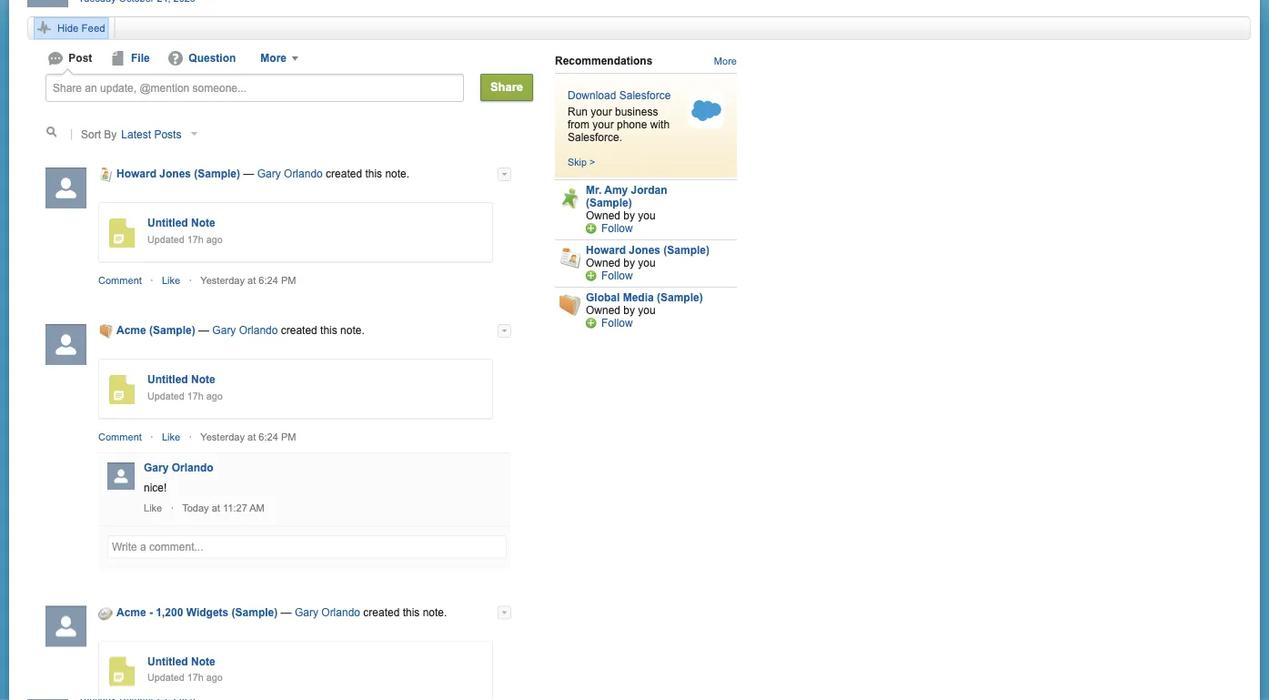 Task type: vqa. For each thing, say whether or not it's contained in the screenshot.
second Yesterday from the top
yes



Task type: locate. For each thing, give the bounding box(es) containing it.
ago down howard jones (sample)
[[207, 234, 223, 245]]

2 vertical spatial note.
[[423, 606, 447, 618]]

1 untitled from the top
[[147, 217, 188, 229]]

0 vertical spatial note
[[191, 217, 215, 229]]

like link
[[162, 275, 180, 286], [162, 432, 180, 443], [144, 503, 162, 514]]

like link for (sample)
[[162, 432, 180, 443]]

acme (sample)
[[117, 324, 195, 336]]

0 horizontal spatial howard jones (sample) link
[[98, 168, 240, 182]]

yesterday at 6:24 pm
[[201, 275, 296, 286], [201, 432, 296, 443]]

0 vertical spatial howard jones (sample) link
[[98, 168, 240, 182]]

0 vertical spatial comment · like ·
[[98, 275, 198, 286]]

1 vertical spatial howard
[[586, 244, 626, 256]]

untitled note link
[[147, 217, 215, 229], [147, 373, 215, 386], [147, 655, 215, 667]]

3 updated from the top
[[147, 672, 185, 683]]

mr.
[[586, 184, 602, 196]]

updated right we can't provide a preview for this file icon at the left
[[147, 672, 185, 683]]

2 17h from the top
[[187, 390, 204, 401]]

untitled note updated 17h ago down "acme (sample)"
[[147, 373, 223, 401]]

2 vertical spatial created
[[364, 606, 400, 618]]

jones inside howard jones (sample) owned by you
[[629, 244, 661, 256]]

2 note from the top
[[191, 373, 215, 386]]

— gary orlando created this note.
[[240, 168, 410, 180], [195, 324, 365, 336], [278, 606, 447, 618]]

untitled right we can't provide a preview for this file icon at the left
[[147, 655, 188, 667]]

1 vertical spatial pm
[[281, 432, 296, 443]]

2 vertical spatial untitled note link
[[147, 655, 215, 667]]

like down nice!
[[144, 503, 162, 514]]

follow link right 'follow this contact to receive updates in your feed.' image
[[602, 269, 633, 282]]

acme left -
[[117, 606, 146, 618]]

gary orlando image
[[46, 168, 86, 208], [107, 462, 135, 490], [46, 606, 86, 647]]

2 vertical spatial —
[[281, 606, 292, 618]]

note down howard jones (sample)
[[191, 217, 215, 229]]

widgets
[[186, 606, 229, 618]]

(sample)
[[194, 168, 240, 180], [586, 196, 632, 209], [664, 244, 710, 256], [657, 291, 703, 303], [149, 324, 195, 336], [232, 606, 278, 618]]

mr. amy jordan (sample) owned by you
[[586, 184, 668, 221]]

by inside howard jones (sample) owned by you
[[624, 257, 635, 269]]

like link down nice!
[[144, 503, 162, 514]]

6:24 for acme (sample)
[[259, 432, 278, 443]]

0 vertical spatial we can't provide a preview for this file image
[[109, 218, 135, 248]]

jones
[[160, 168, 191, 180], [629, 244, 661, 256]]

hide feed image
[[37, 21, 52, 36]]

gary orlando image for howard
[[46, 168, 86, 208]]

2 updated from the top
[[147, 390, 185, 401]]

2 horizontal spatial created
[[364, 606, 400, 618]]

1 vertical spatial untitled note updated 17h ago
[[147, 373, 223, 401]]

untitled for (sample)
[[147, 373, 188, 386]]

global media (sample) link
[[586, 291, 703, 303]]

None text field
[[53, 81, 457, 96], [107, 535, 507, 559], [53, 81, 457, 96], [107, 535, 507, 559]]

yesterday for howard jones (sample)
[[201, 275, 245, 286]]

3 ago from the top
[[207, 672, 223, 683]]

1 follow from the top
[[602, 222, 633, 234]]

1 acme from the top
[[117, 324, 146, 336]]

0 vertical spatial at
[[248, 275, 256, 286]]

gary orlando link for howard jones (sample)
[[257, 168, 323, 180]]

like for (sample)
[[162, 432, 180, 443]]

comment link
[[98, 275, 142, 286], [98, 432, 142, 443]]

0 vertical spatial owned
[[586, 209, 621, 221]]

0 horizontal spatial more link
[[247, 52, 310, 66]]

1 yesterday at 6:24 pm from the top
[[201, 275, 296, 286]]

your
[[591, 105, 612, 118], [593, 118, 614, 130]]

gary orlando image left nice!
[[107, 462, 135, 490]]

note down "acme (sample)"
[[191, 373, 215, 386]]

note.
[[385, 168, 410, 180], [341, 324, 365, 336], [423, 606, 447, 618]]

by inside global media (sample) owned by you
[[624, 304, 635, 316]]

0 horizontal spatial —
[[198, 324, 209, 336]]

created for howard jones (sample)
[[326, 168, 362, 180]]

1 follow link from the top
[[602, 222, 633, 234]]

comment
[[98, 275, 142, 286], [98, 432, 142, 443]]

comment · like ·
[[98, 275, 198, 286], [98, 432, 198, 443]]

untitled note updated 17h ago
[[147, 217, 223, 245], [147, 373, 223, 401], [147, 655, 223, 683]]

2 vertical spatial gary orlando image
[[46, 606, 86, 647]]

post link
[[46, 50, 93, 76]]

by
[[624, 209, 635, 221], [624, 257, 635, 269], [624, 304, 635, 316]]

1 horizontal spatial howard
[[586, 244, 626, 256]]

17h
[[187, 234, 204, 245], [187, 390, 204, 401], [187, 672, 204, 683]]

6:24
[[259, 275, 278, 286], [259, 432, 278, 443]]

1 vertical spatial owned
[[586, 257, 621, 269]]

comment · like · for howard
[[98, 275, 198, 286]]

you inside howard jones (sample) owned by you
[[638, 257, 656, 269]]

note down widgets
[[191, 655, 215, 667]]

1 by from the top
[[624, 209, 635, 221]]

we can't provide a preview for this file image for acme
[[109, 375, 135, 404]]

1 note from the top
[[191, 217, 215, 229]]

2 untitled note updated 17h ago from the top
[[147, 373, 223, 401]]

updated down "acme (sample)"
[[147, 390, 185, 401]]

feed
[[82, 22, 105, 34]]

1 vertical spatial howard jones (sample) link
[[586, 244, 710, 256]]

·
[[150, 275, 154, 286], [189, 275, 192, 286], [150, 432, 154, 443], [189, 432, 192, 443], [165, 503, 180, 514]]

howard inside howard jones (sample) owned by you
[[586, 244, 626, 256]]

gary orlando link
[[257, 168, 323, 180], [212, 324, 278, 336], [144, 462, 214, 474], [295, 606, 360, 618]]

2 by from the top
[[624, 257, 635, 269]]

2 horizontal spatial —
[[281, 606, 292, 618]]

follow link
[[602, 222, 633, 234], [602, 269, 633, 282], [602, 317, 633, 329]]

application
[[498, 168, 512, 181], [498, 606, 512, 620]]

1 horizontal spatial created
[[326, 168, 362, 180]]

untitled note updated 17h ago down howard jones (sample)
[[147, 217, 223, 245]]

created for acme - 1,200 widgets (sample)
[[364, 606, 400, 618]]

owned
[[586, 209, 621, 221], [586, 257, 621, 269], [586, 304, 621, 316]]

1 vertical spatial ago
[[207, 390, 223, 401]]

3 untitled note updated 17h ago from the top
[[147, 655, 223, 683]]

gary orlando image left account icon
[[46, 324, 86, 365]]

updated
[[147, 234, 185, 245], [147, 390, 185, 401], [147, 672, 185, 683]]

3 you from the top
[[638, 304, 656, 316]]

posts
[[154, 128, 182, 141]]

comment · like · for acme
[[98, 432, 198, 443]]

2 ago from the top
[[207, 390, 223, 401]]

by up media
[[624, 257, 635, 269]]

11:27
[[223, 503, 247, 514]]

0 vertical spatial follow link
[[602, 222, 633, 234]]

0 vertical spatial like
[[162, 275, 180, 286]]

2 vertical spatial by
[[624, 304, 635, 316]]

like up "acme (sample)"
[[162, 275, 180, 286]]

1 vertical spatial untitled note link
[[147, 373, 215, 386]]

— right widgets
[[281, 606, 292, 618]]

2 follow link from the top
[[602, 269, 633, 282]]

follow
[[602, 222, 633, 234], [602, 269, 633, 282], [602, 317, 633, 329]]

untitled note updated 17h ago for (sample)
[[147, 373, 223, 401]]

untitled note link down "acme (sample)"
[[147, 373, 215, 386]]

2 yesterday at 6:24 pm link from the top
[[201, 432, 296, 443]]

0 vertical spatial application
[[498, 168, 512, 181]]

2 owned from the top
[[586, 257, 621, 269]]

2 follow from the top
[[602, 269, 633, 282]]

comment for howard
[[98, 275, 142, 286]]

owned inside mr. amy jordan (sample) owned by you
[[586, 209, 621, 221]]

1 untitled note link from the top
[[147, 217, 215, 229]]

howard jones (sample) link for howard jones (sample) owned by you
[[586, 244, 710, 256]]

0 vertical spatial by
[[624, 209, 635, 221]]

(sample) inside howard jones (sample) owned by you
[[664, 244, 710, 256]]

yesterday at 6:24 pm for acme (sample)
[[201, 432, 296, 443]]

comment · like · up 'gary orlando nice!'
[[98, 432, 198, 443]]

gary
[[257, 168, 281, 180], [212, 324, 236, 336], [144, 462, 169, 474], [295, 606, 319, 618]]

2 yesterday from the top
[[201, 432, 245, 443]]

2 horizontal spatial this
[[403, 606, 420, 618]]

3 17h from the top
[[187, 672, 204, 683]]

owned inside howard jones (sample) owned by you
[[586, 257, 621, 269]]

0 vertical spatial yesterday
[[201, 275, 245, 286]]

ago up 'gary orlando nice!'
[[207, 390, 223, 401]]

— right howard jones (sample)
[[243, 168, 254, 180]]

2 vertical spatial — gary orlando created this note.
[[278, 606, 447, 618]]

download
[[568, 89, 617, 101]]

0 vertical spatial howard
[[117, 168, 157, 180]]

1 we can't provide a preview for this file image from the top
[[109, 218, 135, 248]]

phone
[[617, 118, 648, 130]]

1 horizontal spatial this
[[365, 168, 382, 180]]

17h down howard jones (sample)
[[187, 234, 204, 245]]

1 horizontal spatial note.
[[385, 168, 410, 180]]

0 vertical spatial 6:24
[[259, 275, 278, 286]]

0 vertical spatial pm
[[281, 275, 296, 286]]

— right "acme (sample)"
[[198, 324, 209, 336]]

howard right contact image
[[117, 168, 157, 180]]

0 vertical spatial untitled note link
[[147, 217, 215, 229]]

1 17h from the top
[[187, 234, 204, 245]]

download salesforce
[[568, 89, 671, 101]]

2 acme from the top
[[117, 606, 146, 618]]

2 vertical spatial this
[[403, 606, 420, 618]]

— for acme - 1,200 widgets (sample)
[[281, 606, 292, 618]]

1 6:24 from the top
[[259, 275, 278, 286]]

1 owned from the top
[[586, 209, 621, 221]]

yesterday at 6:24 pm link for howard jones (sample)
[[201, 275, 296, 286]]

0 vertical spatial —
[[243, 168, 254, 180]]

updated for (sample)
[[147, 390, 185, 401]]

2 untitled note link from the top
[[147, 373, 215, 386]]

1 vertical spatial at
[[248, 432, 256, 443]]

created
[[326, 168, 362, 180], [281, 324, 317, 336], [364, 606, 400, 618]]

untitled down howard jones (sample)
[[147, 217, 188, 229]]

updated down howard jones (sample)
[[147, 234, 185, 245]]

you
[[638, 209, 656, 221], [638, 257, 656, 269], [638, 304, 656, 316]]

gary orlando image left opportunity icon
[[46, 606, 86, 647]]

salesforce
[[620, 89, 671, 101]]

untitled for -
[[147, 655, 188, 667]]

0 vertical spatial updated
[[147, 234, 185, 245]]

untitled for jones
[[147, 217, 188, 229]]

1 comment from the top
[[98, 275, 142, 286]]

you inside global media (sample) owned by you
[[638, 304, 656, 316]]

howard jones (sample) link for created this note.
[[98, 168, 240, 182]]

1 vertical spatial follow
[[602, 269, 633, 282]]

untitled note updated 17h ago down acme - 1,200 widgets (sample) link at bottom
[[147, 655, 223, 683]]

pm
[[281, 275, 296, 286], [281, 432, 296, 443]]

updated for jones
[[147, 234, 185, 245]]

None button
[[481, 74, 533, 101]]

ago down widgets
[[207, 672, 223, 683]]

business
[[615, 105, 659, 118]]

2 6:24 from the top
[[259, 432, 278, 443]]

1 updated from the top
[[147, 234, 185, 245]]

mr. amy jordan (sample) image
[[559, 186, 581, 208]]

3 follow link from the top
[[602, 317, 633, 329]]

0 horizontal spatial created
[[281, 324, 317, 336]]

media
[[623, 291, 654, 303]]

like link up 'gary orlando nice!'
[[162, 432, 180, 443]]

1 ago from the top
[[207, 234, 223, 245]]

0 vertical spatial 17h
[[187, 234, 204, 245]]

at for acme (sample)
[[248, 432, 256, 443]]

2 vertical spatial follow
[[602, 317, 633, 329]]

0 horizontal spatial jones
[[160, 168, 191, 180]]

2 vertical spatial you
[[638, 304, 656, 316]]

nice!
[[144, 482, 167, 494]]

we can't provide a preview for this file image
[[109, 218, 135, 248], [109, 375, 135, 404]]

comment link for acme (sample)
[[98, 432, 142, 443]]

0 vertical spatial untitled note updated 17h ago
[[147, 217, 223, 245]]

follow link for jones
[[602, 269, 633, 282]]

mr. amy jordan (sample) link
[[586, 184, 668, 209]]

owned down global
[[586, 304, 621, 316]]

1 untitled note updated 17h ago from the top
[[147, 217, 223, 245]]

you down 'global media (sample)' link
[[638, 304, 656, 316]]

2 untitled from the top
[[147, 373, 188, 386]]

2 horizontal spatial note.
[[423, 606, 447, 618]]

gary orlando image
[[27, 0, 68, 7], [46, 324, 86, 365]]

3 untitled from the top
[[147, 655, 188, 667]]

like
[[162, 275, 180, 286], [162, 432, 180, 443], [144, 503, 162, 514]]

0 vertical spatial — gary orlando created this note.
[[240, 168, 410, 180]]

hide feed link
[[37, 21, 105, 36]]

1 yesterday at 6:24 pm link from the top
[[201, 275, 296, 286]]

0 vertical spatial follow
[[602, 222, 633, 234]]

gary orlando image for acme
[[46, 606, 86, 647]]

1 vertical spatial like link
[[162, 432, 180, 443]]

1 vertical spatial you
[[638, 257, 656, 269]]

gary orlando image up hide feed icon
[[27, 0, 68, 7]]

—
[[243, 168, 254, 180], [198, 324, 209, 336], [281, 606, 292, 618]]

question
[[189, 52, 236, 64]]

gary for howard jones (sample)
[[257, 168, 281, 180]]

1 vertical spatial follow link
[[602, 269, 633, 282]]

pm for howard jones (sample)
[[281, 275, 296, 286]]

3 by from the top
[[624, 304, 635, 316]]

owned for howard
[[586, 257, 621, 269]]

orlando
[[284, 168, 323, 180], [239, 324, 278, 336], [172, 462, 214, 474], [322, 606, 360, 618]]

0 vertical spatial created
[[326, 168, 362, 180]]

acme
[[117, 324, 146, 336], [117, 606, 146, 618]]

17h down "acme (sample)"
[[187, 390, 204, 401]]

howard down follow this lead to receive updates in your feed. "icon"
[[586, 244, 626, 256]]

skip
[[568, 156, 587, 168]]

1 vertical spatial yesterday at 6:24 pm link
[[201, 432, 296, 443]]

1 yesterday from the top
[[201, 275, 245, 286]]

file link
[[108, 50, 151, 66]]

2 vertical spatial untitled note updated 17h ago
[[147, 655, 223, 683]]

jones up 'global media (sample)' link
[[629, 244, 661, 256]]

by for jones
[[624, 257, 635, 269]]

owned up follow this lead to receive updates in your feed. "icon"
[[586, 209, 621, 221]]

gary orlando nice!
[[144, 462, 214, 494]]

yesterday at 6:24 pm link
[[201, 275, 296, 286], [201, 432, 296, 443]]

this for howard jones (sample)
[[365, 168, 382, 180]]

0 vertical spatial jones
[[160, 168, 191, 180]]

comment · like · up "acme (sample)"
[[98, 275, 198, 286]]

note for -
[[191, 655, 215, 667]]

amy
[[605, 184, 628, 196]]

more link
[[247, 52, 310, 66], [714, 55, 737, 69]]

2 pm from the top
[[281, 432, 296, 443]]

untitled note link down howard jones (sample)
[[147, 217, 215, 229]]

3 follow from the top
[[602, 317, 633, 329]]

2 you from the top
[[638, 257, 656, 269]]

0 vertical spatial yesterday at 6:24 pm
[[201, 275, 296, 286]]

0 vertical spatial like link
[[162, 275, 180, 286]]

howard
[[117, 168, 157, 180], [586, 244, 626, 256]]

follow link for amy
[[602, 222, 633, 234]]

howard jones (sample) link down posts
[[98, 168, 240, 182]]

you for media
[[638, 304, 656, 316]]

from
[[568, 118, 590, 130]]

0 horizontal spatial howard
[[117, 168, 157, 180]]

acme right account icon
[[117, 324, 146, 336]]

0 vertical spatial ago
[[207, 234, 223, 245]]

0 vertical spatial comment
[[98, 275, 142, 286]]

follow right follow this account to receive updates in your feed. image
[[602, 317, 633, 329]]

follow link right follow this account to receive updates in your feed. image
[[602, 317, 633, 329]]

untitled
[[147, 217, 188, 229], [147, 373, 188, 386], [147, 655, 188, 667]]

untitled down "acme (sample)"
[[147, 373, 188, 386]]

follow this contact to receive updates in your feed. image
[[586, 270, 597, 281]]

owned up 'follow this contact to receive updates in your feed.' image
[[586, 257, 621, 269]]

acme for acme (sample)
[[117, 324, 146, 336]]

1 vertical spatial acme
[[117, 606, 146, 618]]

yesterday
[[201, 275, 245, 286], [201, 432, 245, 443]]

howard jones (sample) link
[[98, 168, 240, 182], [586, 244, 710, 256]]

by down media
[[624, 304, 635, 316]]

2 yesterday at 6:24 pm from the top
[[201, 432, 296, 443]]

3 untitled note link from the top
[[147, 655, 215, 667]]

1 vertical spatial comment
[[98, 432, 142, 443]]

like link up "acme (sample)"
[[162, 275, 180, 286]]

search this feed... image
[[46, 127, 56, 137]]

am
[[250, 503, 265, 514]]

1 vertical spatial like
[[162, 432, 180, 443]]

at
[[248, 275, 256, 286], [248, 432, 256, 443], [212, 503, 220, 514]]

2 vertical spatial owned
[[586, 304, 621, 316]]

0 horizontal spatial this
[[321, 324, 338, 336]]

2 application from the top
[[498, 606, 512, 620]]

orlando for acme - 1,200 widgets (sample)
[[322, 606, 360, 618]]

3 note from the top
[[191, 655, 215, 667]]

0 vertical spatial this
[[365, 168, 382, 180]]

untitled note link down acme - 1,200 widgets (sample) link at bottom
[[147, 655, 215, 667]]

we can't provide a preview for this file image down contact image
[[109, 218, 135, 248]]

like up 'gary orlando nice!'
[[162, 432, 180, 443]]

1 pm from the top
[[281, 275, 296, 286]]

we can't provide a preview for this file image down account icon
[[109, 375, 135, 404]]

1 vertical spatial updated
[[147, 390, 185, 401]]

you down the jordan
[[638, 209, 656, 221]]

1 you from the top
[[638, 209, 656, 221]]

1 vertical spatial this
[[321, 324, 338, 336]]

1 comment link from the top
[[98, 275, 142, 286]]

0 vertical spatial yesterday at 6:24 pm link
[[201, 275, 296, 286]]

1 vertical spatial note.
[[341, 324, 365, 336]]

17h down acme - 1,200 widgets (sample) link at bottom
[[187, 672, 204, 683]]

3 owned from the top
[[586, 304, 621, 316]]

0 horizontal spatial more
[[261, 52, 287, 64]]

1 comment · like · from the top
[[98, 275, 198, 286]]

howard jones (sample) owned by you
[[586, 244, 710, 269]]

note
[[191, 217, 215, 229], [191, 373, 215, 386], [191, 655, 215, 667]]

this
[[365, 168, 382, 180], [321, 324, 338, 336], [403, 606, 420, 618]]

jones down posts
[[160, 168, 191, 180]]

2 comment link from the top
[[98, 432, 142, 443]]

sort
[[81, 128, 101, 141]]

1 vertical spatial 17h
[[187, 390, 204, 401]]

1 horizontal spatial jones
[[629, 244, 661, 256]]

untitled note updated 17h ago for jones
[[147, 217, 223, 245]]

1 vertical spatial we can't provide a preview for this file image
[[109, 375, 135, 404]]

1 vertical spatial yesterday
[[201, 432, 245, 443]]

ago
[[207, 234, 223, 245], [207, 390, 223, 401], [207, 672, 223, 683]]

follow right follow this lead to receive updates in your feed. "icon"
[[602, 222, 633, 234]]

1 vertical spatial untitled
[[147, 373, 188, 386]]

— gary orlando created this note. for acme (sample)
[[195, 324, 365, 336]]

0 vertical spatial comment link
[[98, 275, 142, 286]]

by down mr. amy jordan (sample) 'link'
[[624, 209, 635, 221]]

today
[[182, 503, 209, 514]]

2 vertical spatial untitled
[[147, 655, 188, 667]]

untitled note link for (sample)
[[147, 373, 215, 386]]

gary for acme (sample)
[[212, 324, 236, 336]]

1 vertical spatial by
[[624, 257, 635, 269]]

follow right 'follow this contact to receive updates in your feed.' image
[[602, 269, 633, 282]]

0 vertical spatial untitled
[[147, 217, 188, 229]]

1 vertical spatial 6:24
[[259, 432, 278, 443]]

6:24 for howard jones (sample)
[[259, 275, 278, 286]]

howard jones (sample) link up 'global media (sample)' link
[[586, 244, 710, 256]]

0 vertical spatial acme
[[117, 324, 146, 336]]

follow link right follow this lead to receive updates in your feed. "icon"
[[602, 222, 633, 234]]

2 comment · like · from the top
[[98, 432, 198, 443]]

owned inside global media (sample) owned by you
[[586, 304, 621, 316]]

follow for jones
[[602, 269, 633, 282]]

1 vertical spatial yesterday at 6:24 pm
[[201, 432, 296, 443]]

skip >
[[568, 156, 596, 168]]

orlando for howard jones (sample)
[[284, 168, 323, 180]]

1 vertical spatial — gary orlando created this note.
[[195, 324, 365, 336]]

— for acme (sample)
[[198, 324, 209, 336]]

2 vertical spatial note
[[191, 655, 215, 667]]

orlando inside 'gary orlando nice!'
[[172, 462, 214, 474]]

contact image
[[98, 168, 113, 182]]

0 horizontal spatial note.
[[341, 324, 365, 336]]

orlando for acme (sample)
[[239, 324, 278, 336]]

2 comment from the top
[[98, 432, 142, 443]]

1 vertical spatial created
[[281, 324, 317, 336]]

jones for howard jones (sample)
[[160, 168, 191, 180]]

2 we can't provide a preview for this file image from the top
[[109, 375, 135, 404]]

gary orlando image left contact image
[[46, 168, 86, 208]]

gary for acme - 1,200 widgets (sample)
[[295, 606, 319, 618]]

2 vertical spatial 17h
[[187, 672, 204, 683]]

you for jones
[[638, 257, 656, 269]]

salesforce.
[[568, 131, 623, 143]]

1 horizontal spatial —
[[243, 168, 254, 180]]

you up 'global media (sample)' link
[[638, 257, 656, 269]]

like for jones
[[162, 275, 180, 286]]

more
[[261, 52, 287, 64], [714, 56, 737, 67]]



Task type: describe. For each thing, give the bounding box(es) containing it.
global media (sample) owned by you
[[586, 291, 703, 316]]

-
[[149, 606, 153, 618]]

untitled note link for -
[[147, 655, 215, 667]]

with
[[651, 118, 670, 130]]

2 vertical spatial like
[[144, 503, 162, 514]]

1 application from the top
[[498, 168, 512, 181]]

by for media
[[624, 304, 635, 316]]

we can't provide a preview for this file image for howard
[[109, 218, 135, 248]]

1 vertical spatial gary orlando image
[[107, 462, 135, 490]]

created for acme (sample)
[[281, 324, 317, 336]]

acme (sample) link
[[98, 324, 195, 339]]

opportunity image
[[98, 606, 113, 620]]

howard for howard jones (sample) owned by you
[[586, 244, 626, 256]]

pm for acme (sample)
[[281, 432, 296, 443]]

by inside mr. amy jordan (sample) owned by you
[[624, 209, 635, 221]]

yesterday at 6:24 pm link for acme (sample)
[[201, 432, 296, 443]]

latest
[[121, 128, 151, 141]]

comment for acme
[[98, 432, 142, 443]]

hide
[[57, 22, 79, 34]]

file
[[131, 52, 150, 64]]

skip > link
[[568, 156, 596, 168]]

follow this account to receive updates in your feed. image
[[586, 318, 597, 328]]

yesterday at 6:24 pm for howard jones (sample)
[[201, 275, 296, 286]]

owned for global
[[586, 304, 621, 316]]

run your business from your phone with salesforce.
[[568, 105, 670, 143]]

follow for media
[[602, 317, 633, 329]]

untitled note updated 17h ago for -
[[147, 655, 223, 683]]

account image
[[98, 324, 113, 339]]

howard for howard jones (sample)
[[117, 168, 157, 180]]

(sample) inside mr. amy jordan (sample) owned by you
[[586, 196, 632, 209]]

note. for acme - 1,200 widgets (sample)
[[423, 606, 447, 618]]

1 vertical spatial gary orlando image
[[46, 324, 86, 365]]

your down download
[[591, 105, 612, 118]]

17h for (sample)
[[187, 390, 204, 401]]

this for acme - 1,200 widgets (sample)
[[403, 606, 420, 618]]

hide feed
[[57, 22, 105, 34]]

note. for acme (sample)
[[341, 324, 365, 336]]

(sample) inside global media (sample) owned by you
[[657, 291, 703, 303]]

note. for howard jones (sample)
[[385, 168, 410, 180]]

untitled note link for jones
[[147, 217, 215, 229]]

>
[[590, 156, 596, 168]]

global media (sample) image
[[559, 294, 581, 316]]

like link for jones
[[162, 275, 180, 286]]

post
[[69, 52, 92, 64]]

your up salesforce.
[[593, 118, 614, 130]]

17h for -
[[187, 672, 204, 683]]

note for jones
[[191, 217, 215, 229]]

yesterday for acme (sample)
[[201, 432, 245, 443]]

— for howard jones (sample)
[[243, 168, 254, 180]]

2 vertical spatial like link
[[144, 503, 162, 514]]

today at 11:27 am
[[182, 503, 265, 514]]

2 vertical spatial at
[[212, 503, 220, 514]]

jordan
[[631, 184, 668, 196]]

acme for acme - 1,200 widgets (sample)
[[117, 606, 146, 618]]

comment link for howard jones (sample)
[[98, 275, 142, 286]]

we can't provide a preview for this file image
[[109, 657, 135, 686]]

note for (sample)
[[191, 373, 215, 386]]

acme - 1,200 widgets (sample)
[[117, 606, 278, 618]]

|
[[70, 127, 73, 140]]

gary inside 'gary orlando nice!'
[[144, 462, 169, 474]]

sort by latest posts
[[81, 128, 182, 141]]

ago for -
[[207, 672, 223, 683]]

howard jones (sample)
[[117, 168, 240, 180]]

howard jones (sample) image
[[559, 247, 581, 268]]

question link
[[166, 50, 237, 66]]

— gary orlando created this note. for howard jones (sample)
[[240, 168, 410, 180]]

at for howard jones (sample)
[[248, 275, 256, 286]]

updated for -
[[147, 672, 185, 683]]

1 horizontal spatial more link
[[714, 55, 737, 69]]

ago for jones
[[207, 234, 223, 245]]

1 horizontal spatial more
[[714, 56, 737, 67]]

follow for amy
[[602, 222, 633, 234]]

global
[[586, 291, 620, 303]]

jones for howard jones (sample) owned by you
[[629, 244, 661, 256]]

you inside mr. amy jordan (sample) owned by you
[[638, 209, 656, 221]]

run
[[568, 105, 588, 118]]

ago for (sample)
[[207, 390, 223, 401]]

this for acme (sample)
[[321, 324, 338, 336]]

17h for jones
[[187, 234, 204, 245]]

gary orlando link for acme (sample)
[[212, 324, 278, 336]]

gary orlando link for acme - 1,200 widgets (sample)
[[295, 606, 360, 618]]

acme - 1,200 widgets (sample) link
[[98, 606, 278, 620]]

by
[[104, 128, 117, 141]]

0 vertical spatial gary orlando image
[[27, 0, 68, 7]]

follow link for media
[[602, 317, 633, 329]]

recommendations
[[555, 55, 653, 67]]

— gary orlando created this note. for acme - 1,200 widgets (sample)
[[278, 606, 447, 618]]

follow this lead to receive updates in your feed. image
[[586, 223, 597, 234]]

1,200
[[156, 606, 183, 618]]

download salesforce link
[[568, 89, 725, 128]]



